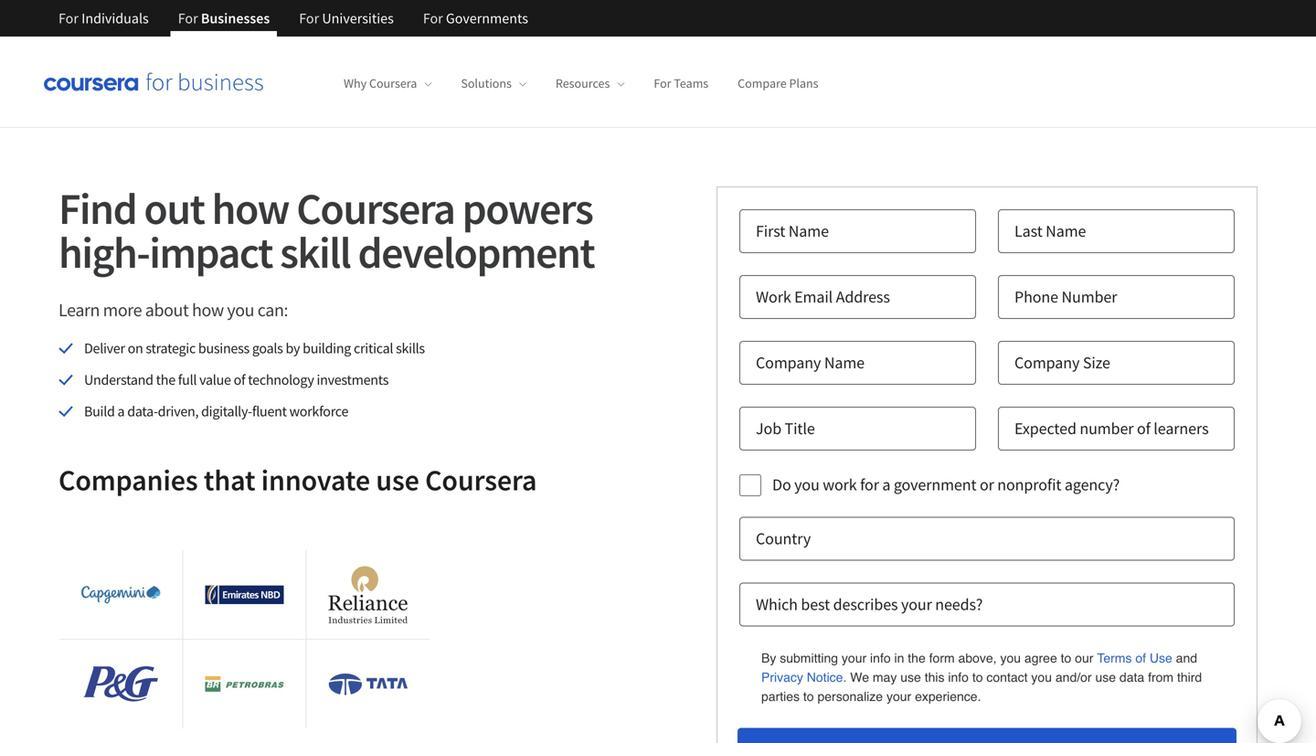 Task type: locate. For each thing, give the bounding box(es) containing it.
your inside "by submitting your info in the form above, you agree to our terms of use and privacy notice."
[[842, 651, 867, 666]]

this
[[925, 670, 945, 685]]

how right out on the left
[[212, 181, 289, 236]]

1 horizontal spatial company
[[1015, 353, 1080, 373]]

your down may
[[887, 689, 912, 704]]

for left universities
[[299, 9, 319, 27]]

title
[[785, 418, 815, 439]]

0 horizontal spatial the
[[156, 371, 175, 389]]

name right the first at the top right of page
[[789, 221, 829, 241]]

a right for
[[883, 474, 891, 495]]

name
[[789, 221, 829, 241], [1046, 221, 1087, 241], [825, 353, 865, 373]]

you right do
[[795, 474, 820, 495]]

fluent
[[252, 402, 287, 420]]

you
[[227, 299, 254, 321], [795, 474, 820, 495], [1001, 651, 1022, 666], [1032, 670, 1053, 685]]

can:
[[258, 299, 288, 321]]

that
[[204, 462, 256, 499]]

for
[[59, 9, 79, 27], [178, 9, 198, 27], [299, 9, 319, 27], [423, 9, 443, 27], [654, 75, 672, 92]]

1 horizontal spatial a
[[883, 474, 891, 495]]

company up job title
[[756, 353, 822, 373]]

terms of use link
[[1098, 649, 1173, 668]]

0 horizontal spatial info
[[871, 651, 891, 666]]

0 horizontal spatial company
[[756, 353, 822, 373]]

0 vertical spatial coursera
[[369, 75, 417, 92]]

for left governments
[[423, 9, 443, 27]]

skills
[[396, 339, 425, 358]]

job title
[[756, 418, 815, 439]]

work
[[756, 287, 792, 307]]

0 vertical spatial how
[[212, 181, 289, 236]]

0 vertical spatial of
[[234, 371, 245, 389]]

how
[[212, 181, 289, 236], [192, 299, 224, 321]]

for governments
[[423, 9, 529, 27]]

coursera
[[369, 75, 417, 92], [296, 181, 455, 236], [425, 462, 537, 499]]

phone number
[[1015, 287, 1118, 307]]

for for individuals
[[59, 9, 79, 27]]

use down in
[[901, 670, 922, 685]]

of
[[234, 371, 245, 389], [1138, 418, 1151, 439]]

describes
[[834, 594, 898, 615]]

a left data-
[[118, 402, 125, 420]]

1 company from the left
[[756, 353, 822, 373]]

by
[[286, 339, 300, 358]]

the right in
[[908, 651, 926, 666]]

company for company size
[[1015, 353, 1080, 373]]

compare
[[738, 75, 787, 92]]

we may use this info to contact you and/or use data from third parties to personalize your experience.
[[762, 670, 1203, 704]]

for left teams
[[654, 75, 672, 92]]

deliver
[[84, 339, 125, 358]]

teams
[[674, 75, 709, 92]]

2 company from the left
[[1015, 353, 1080, 373]]

expected
[[1015, 418, 1077, 439]]

of right the value
[[234, 371, 245, 389]]

2 vertical spatial your
[[887, 689, 912, 704]]

1 horizontal spatial info
[[949, 670, 969, 685]]

1 vertical spatial a
[[883, 474, 891, 495]]

how right about at the left of page
[[192, 299, 224, 321]]

you up contact
[[1001, 651, 1022, 666]]

0 vertical spatial info
[[871, 651, 891, 666]]

to down 'privacy notice.' on the right of page
[[804, 689, 814, 704]]

company left size at the right
[[1015, 353, 1080, 373]]

solutions
[[461, 75, 512, 92]]

size
[[1083, 353, 1111, 373]]

data-
[[127, 402, 158, 420]]

info left in
[[871, 651, 891, 666]]

use right innovate on the left bottom
[[376, 462, 420, 499]]

name right last
[[1046, 221, 1087, 241]]

your left needs?
[[902, 594, 933, 615]]

companies that innovate use coursera
[[59, 462, 537, 499]]

0 vertical spatial the
[[156, 371, 175, 389]]

1 vertical spatial the
[[908, 651, 926, 666]]

the left full
[[156, 371, 175, 389]]

coursera for business image
[[44, 73, 263, 91]]

resources link
[[556, 75, 625, 92]]

1 vertical spatial info
[[949, 670, 969, 685]]

info
[[871, 651, 891, 666], [949, 670, 969, 685]]

1 vertical spatial your
[[842, 651, 867, 666]]

1 vertical spatial to
[[804, 689, 814, 704]]

individuals
[[81, 9, 149, 27]]

name down work email address email field
[[825, 353, 865, 373]]

goals
[[252, 339, 283, 358]]

on
[[128, 339, 143, 358]]

understand
[[84, 371, 153, 389]]

privacy notice.
[[762, 670, 847, 685]]

plans
[[790, 75, 819, 92]]

Job Title text field
[[740, 407, 977, 451]]

Company Name text field
[[740, 341, 977, 385]]

to down above,
[[973, 670, 984, 685]]

for universities
[[299, 9, 394, 27]]

petrobras logo image
[[205, 677, 284, 692]]

1 horizontal spatial of
[[1138, 418, 1151, 439]]

0 horizontal spatial use
[[376, 462, 420, 499]]

more
[[103, 299, 142, 321]]

p&g logo image
[[83, 667, 158, 703]]

for left individuals
[[59, 9, 79, 27]]

your
[[902, 594, 933, 615], [842, 651, 867, 666], [887, 689, 912, 704]]

your up we
[[842, 651, 867, 666]]

job
[[756, 418, 782, 439]]

third
[[1178, 670, 1203, 685]]

1 vertical spatial coursera
[[296, 181, 455, 236]]

to
[[973, 670, 984, 685], [804, 689, 814, 704]]

find out how coursera powers high-impact skill development
[[59, 181, 595, 280]]

development
[[358, 225, 595, 280]]

info up experience.
[[949, 670, 969, 685]]

0 vertical spatial a
[[118, 402, 125, 420]]

government
[[894, 474, 977, 495]]

innovate
[[261, 462, 370, 499]]

last name
[[1015, 221, 1087, 241]]

1 horizontal spatial the
[[908, 651, 926, 666]]

best
[[801, 594, 830, 615]]

find
[[59, 181, 136, 236]]

first
[[756, 221, 786, 241]]

our
[[1076, 651, 1094, 666]]

out
[[144, 181, 204, 236]]

contact
[[987, 670, 1028, 685]]

companies
[[59, 462, 198, 499]]

understand the full value of technology investments
[[84, 371, 389, 389]]

digitally-
[[201, 402, 252, 420]]

privacy notice. link
[[762, 668, 847, 687]]

business
[[198, 339, 250, 358]]

deliver on strategic business goals by building critical skills
[[84, 339, 425, 358]]

0 vertical spatial to
[[973, 670, 984, 685]]

by submitting your info in the form above, you agree to our terms of use and privacy notice.
[[762, 651, 1202, 685]]

resources
[[556, 75, 610, 92]]

for individuals
[[59, 9, 149, 27]]

we
[[851, 670, 870, 685]]

1 vertical spatial of
[[1138, 418, 1151, 439]]

of right "number"
[[1138, 418, 1151, 439]]

you inside "by submitting your info in the form above, you agree to our terms of use and privacy notice."
[[1001, 651, 1022, 666]]

you down agree to
[[1032, 670, 1053, 685]]

for left businesses
[[178, 9, 198, 27]]

you left can:
[[227, 299, 254, 321]]

company size
[[1015, 353, 1111, 373]]

solutions link
[[461, 75, 527, 92]]

a
[[118, 402, 125, 420], [883, 474, 891, 495]]

use
[[376, 462, 420, 499], [901, 670, 922, 685], [1096, 670, 1117, 685]]

name for company name
[[825, 353, 865, 373]]

use down terms of
[[1096, 670, 1117, 685]]



Task type: describe. For each thing, give the bounding box(es) containing it.
info inside "by submitting your info in the form above, you agree to our terms of use and privacy notice."
[[871, 651, 891, 666]]

name for first name
[[789, 221, 829, 241]]

reliance logo image
[[329, 566, 408, 624]]

banner navigation
[[44, 0, 543, 37]]

company for company name
[[756, 353, 822, 373]]

needs?
[[936, 594, 983, 615]]

you inside we may use this info to contact you and/or use data from third parties to personalize your experience.
[[1032, 670, 1053, 685]]

or
[[980, 474, 995, 495]]

Work Email Address email field
[[740, 275, 977, 319]]

investments
[[317, 371, 389, 389]]

parties
[[762, 689, 800, 704]]

number
[[1062, 287, 1118, 307]]

0 horizontal spatial to
[[804, 689, 814, 704]]

Last Name text field
[[999, 209, 1235, 253]]

0 horizontal spatial a
[[118, 402, 125, 420]]

which best describes your needs?
[[756, 594, 983, 615]]

emirates logo image
[[205, 585, 284, 605]]

company name
[[756, 353, 865, 373]]

work
[[823, 474, 857, 495]]

universities
[[322, 9, 394, 27]]

agency?
[[1065, 474, 1120, 495]]

expected number of learners
[[1015, 418, 1209, 439]]

governments
[[446, 9, 529, 27]]

for for governments
[[423, 9, 443, 27]]

driven,
[[158, 402, 199, 420]]

for businesses
[[178, 9, 270, 27]]

above,
[[959, 651, 997, 666]]

for for businesses
[[178, 9, 198, 27]]

build a data-driven, digitally-fluent workforce
[[84, 402, 349, 420]]

and
[[1177, 651, 1198, 666]]

workforce
[[290, 402, 349, 420]]

2 horizontal spatial use
[[1096, 670, 1117, 685]]

critical
[[354, 339, 393, 358]]

work email address
[[756, 287, 891, 307]]

by
[[762, 651, 777, 666]]

data
[[1120, 670, 1145, 685]]

do you work for a government or nonprofit agency?
[[773, 474, 1120, 495]]

from
[[1149, 670, 1174, 685]]

strategic
[[146, 339, 196, 358]]

number
[[1080, 418, 1134, 439]]

coursera inside find out how coursera powers high-impact skill development
[[296, 181, 455, 236]]

compare plans link
[[738, 75, 819, 92]]

submitting
[[780, 651, 839, 666]]

your inside we may use this info to contact you and/or use data from third parties to personalize your experience.
[[887, 689, 912, 704]]

2 vertical spatial coursera
[[425, 462, 537, 499]]

1 horizontal spatial to
[[973, 670, 984, 685]]

agree to
[[1025, 651, 1072, 666]]

use
[[1150, 651, 1173, 666]]

impact
[[149, 225, 273, 280]]

0 vertical spatial your
[[902, 594, 933, 615]]

tata logo image
[[329, 674, 408, 695]]

nonprofit
[[998, 474, 1062, 495]]

how inside find out how coursera powers high-impact skill development
[[212, 181, 289, 236]]

technology
[[248, 371, 314, 389]]

experience.
[[915, 689, 982, 704]]

1 horizontal spatial use
[[901, 670, 922, 685]]

in
[[895, 651, 905, 666]]

compare plans
[[738, 75, 819, 92]]

learn
[[59, 299, 100, 321]]

info inside we may use this info to contact you and/or use data from third parties to personalize your experience.
[[949, 670, 969, 685]]

country
[[756, 528, 811, 549]]

businesses
[[201, 9, 270, 27]]

for
[[861, 474, 880, 495]]

Phone Number telephone field
[[999, 275, 1235, 319]]

Do you work for a government or nonprofit agency? checkbox
[[740, 475, 762, 497]]

why coursera
[[344, 75, 417, 92]]

capgemini logo image
[[81, 586, 160, 604]]

learners
[[1154, 418, 1209, 439]]

name for last name
[[1046, 221, 1087, 241]]

high-
[[59, 225, 149, 280]]

email
[[795, 287, 833, 307]]

for for universities
[[299, 9, 319, 27]]

1 vertical spatial how
[[192, 299, 224, 321]]

build
[[84, 402, 115, 420]]

the inside "by submitting your info in the form above, you agree to our terms of use and privacy notice."
[[908, 651, 926, 666]]

address
[[836, 287, 891, 307]]

phone
[[1015, 287, 1059, 307]]

personalize
[[818, 689, 883, 704]]

and/or
[[1056, 670, 1092, 685]]

learn more about how you can:
[[59, 299, 288, 321]]

which
[[756, 594, 798, 615]]

full
[[178, 371, 197, 389]]

last
[[1015, 221, 1043, 241]]

building
[[303, 339, 351, 358]]

0 horizontal spatial of
[[234, 371, 245, 389]]

First Name text field
[[740, 209, 977, 253]]

may
[[873, 670, 897, 685]]



Task type: vqa. For each thing, say whether or not it's contained in the screenshot.


